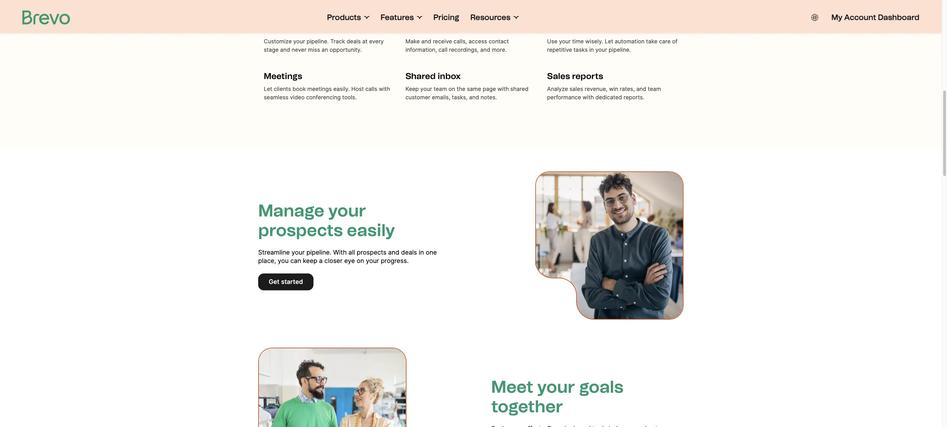 Task type: locate. For each thing, give the bounding box(es) containing it.
0 vertical spatial prospects
[[258, 220, 343, 240]]

keep
[[303, 257, 317, 264]]

and inside keep your team on the same page with shared customer emails, tasks, and notes.
[[469, 94, 479, 101]]

customize your pipeline. track deals at every stage and never miss an opportunity.
[[264, 38, 384, 53]]

on
[[449, 85, 455, 92], [357, 257, 364, 264]]

on inside streamline your pipeline. with all prospects and deals in one place, you can keep a closer eye on your progress.
[[357, 257, 364, 264]]

features
[[381, 13, 414, 22]]

keep your team on the same page with shared customer emails, tasks, and notes.
[[405, 85, 529, 101]]

let inside use your time wisely. let automation take care of repetitive tasks in your pipeline.
[[605, 38, 613, 45]]

and up reports.
[[636, 85, 646, 92]]

care
[[659, 38, 671, 45]]

deals left at
[[347, 38, 361, 45]]

1 horizontal spatial deals
[[401, 249, 417, 256]]

with
[[379, 85, 390, 92], [498, 85, 509, 92], [583, 94, 594, 101]]

and
[[421, 38, 431, 45], [280, 46, 290, 53], [480, 46, 490, 53], [636, 85, 646, 92], [469, 94, 479, 101], [388, 249, 399, 256]]

team right rates, at top right
[[648, 85, 661, 92]]

pipeline. up miss at left
[[307, 38, 329, 45]]

0 vertical spatial deals
[[347, 38, 361, 45]]

pipeline. for sales pipelines
[[307, 38, 329, 45]]

dashboard
[[878, 13, 919, 22]]

recordings,
[[449, 46, 479, 53]]

1 vertical spatial let
[[264, 85, 272, 92]]

tasks
[[574, 46, 588, 53]]

1 vertical spatial prospects
[[357, 249, 386, 256]]

the
[[457, 85, 465, 92]]

pipeline. inside streamline your pipeline. with all prospects and deals in one place, you can keep a closer eye on your progress.
[[306, 249, 331, 256]]

0 vertical spatial sales
[[264, 23, 287, 34]]

1 vertical spatial in
[[419, 249, 424, 256]]

clients
[[274, 85, 291, 92]]

account
[[844, 13, 876, 22]]

sales up customize
[[264, 23, 287, 34]]

customize
[[264, 38, 292, 45]]

and inside customize your pipeline. track deals at every stage and never miss an opportunity.
[[280, 46, 290, 53]]

prospects inside streamline your pipeline. with all prospects and deals in one place, you can keep a closer eye on your progress.
[[357, 249, 386, 256]]

emails,
[[432, 94, 450, 101]]

let right 'wisely.'
[[605, 38, 613, 45]]

0 horizontal spatial random image
[[258, 348, 407, 427]]

and up 'progress.'
[[388, 249, 399, 256]]

your inside meet your goals together
[[537, 377, 575, 397]]

with inside keep your team on the same page with shared customer emails, tasks, and notes.
[[498, 85, 509, 92]]

manage
[[258, 200, 324, 221]]

streamline your pipeline. with all prospects and deals in one place, you can keep a closer eye on your progress.
[[258, 249, 437, 264]]

0 horizontal spatial deals
[[347, 38, 361, 45]]

your inside customize your pipeline. track deals at every stage and never miss an opportunity.
[[293, 38, 305, 45]]

in down 'wisely.'
[[589, 46, 594, 53]]

your for manage your prospects easily
[[328, 200, 366, 221]]

1 horizontal spatial sales
[[547, 71, 570, 81]]

meet
[[491, 377, 533, 397]]

you
[[278, 257, 289, 264]]

and up information, in the top left of the page
[[421, 38, 431, 45]]

customer
[[405, 94, 430, 101]]

resources
[[470, 13, 510, 22]]

miss
[[308, 46, 320, 53]]

pipeline. down automation
[[609, 46, 631, 53]]

1 team from the left
[[434, 85, 447, 92]]

pipeline. for manage your prospects easily
[[306, 249, 331, 256]]

with for shared inbox
[[498, 85, 509, 92]]

random image
[[535, 171, 684, 320], [258, 348, 407, 427]]

prospects
[[258, 220, 343, 240], [357, 249, 386, 256]]

in inside use your time wisely. let automation take care of repetitive tasks in your pipeline.
[[589, 46, 594, 53]]

products
[[327, 13, 361, 22]]

1 vertical spatial deals
[[401, 249, 417, 256]]

track
[[330, 38, 345, 45]]

features link
[[381, 13, 422, 22]]

a
[[319, 257, 323, 264]]

more.
[[492, 46, 507, 53]]

place,
[[258, 257, 276, 264]]

all
[[348, 249, 355, 256]]

analyze
[[547, 85, 568, 92]]

your inside keep your team on the same page with shared customer emails, tasks, and notes.
[[420, 85, 432, 92]]

in
[[589, 46, 594, 53], [419, 249, 424, 256]]

at
[[362, 38, 368, 45]]

pipelines
[[289, 23, 327, 34]]

reports.
[[624, 94, 644, 101]]

0 vertical spatial on
[[449, 85, 455, 92]]

0 horizontal spatial let
[[264, 85, 272, 92]]

deals up 'progress.'
[[401, 249, 417, 256]]

with down the revenue,
[[583, 94, 594, 101]]

let inside let clients book meetings easily. host calls with seamless video conferencing tools.
[[264, 85, 272, 92]]

1 vertical spatial on
[[357, 257, 364, 264]]

notes.
[[481, 94, 497, 101]]

your for use your time wisely. let automation take care of repetitive tasks in your pipeline.
[[559, 38, 571, 45]]

my account dashboard link
[[831, 13, 919, 22]]

make and receive calls, access contact information, call recordings, and more.
[[405, 38, 509, 53]]

with inside let clients book meetings easily. host calls with seamless video conferencing tools.
[[379, 85, 390, 92]]

team up emails,
[[434, 85, 447, 92]]

video
[[290, 94, 305, 101]]

1 vertical spatial pipeline.
[[609, 46, 631, 53]]

with
[[333, 249, 347, 256]]

1 horizontal spatial let
[[605, 38, 613, 45]]

receive
[[433, 38, 452, 45]]

calls
[[365, 85, 377, 92]]

and down customize
[[280, 46, 290, 53]]

let up seamless
[[264, 85, 272, 92]]

of
[[672, 38, 678, 45]]

analyze sales revenue, win rates, and team performance with dedicated reports.
[[547, 85, 661, 101]]

0 horizontal spatial in
[[419, 249, 424, 256]]

prospects up can
[[258, 220, 343, 240]]

1 horizontal spatial in
[[589, 46, 594, 53]]

on left the the
[[449, 85, 455, 92]]

pipeline.
[[307, 38, 329, 45], [609, 46, 631, 53], [306, 249, 331, 256]]

in left "one"
[[419, 249, 424, 256]]

1 horizontal spatial random image
[[535, 171, 684, 320]]

one
[[426, 249, 437, 256]]

1 horizontal spatial with
[[498, 85, 509, 92]]

0 horizontal spatial on
[[357, 257, 364, 264]]

automation
[[615, 38, 645, 45]]

page
[[483, 85, 496, 92]]

2 team from the left
[[648, 85, 661, 92]]

sales up analyze
[[547, 71, 570, 81]]

host
[[351, 85, 364, 92]]

on right eye
[[357, 257, 364, 264]]

inbox
[[438, 71, 461, 81]]

0 horizontal spatial team
[[434, 85, 447, 92]]

0 horizontal spatial prospects
[[258, 220, 343, 240]]

tools.
[[342, 94, 357, 101]]

rates,
[[620, 85, 635, 92]]

0 horizontal spatial sales
[[264, 23, 287, 34]]

sales for sales reports
[[547, 71, 570, 81]]

call
[[439, 46, 447, 53]]

button image
[[811, 14, 818, 21]]

your
[[293, 38, 305, 45], [559, 38, 571, 45], [595, 46, 607, 53], [420, 85, 432, 92], [328, 200, 366, 221], [292, 249, 305, 256], [366, 257, 379, 264], [537, 377, 575, 397]]

pipeline. inside customize your pipeline. track deals at every stage and never miss an opportunity.
[[307, 38, 329, 45]]

1 vertical spatial sales
[[547, 71, 570, 81]]

team
[[434, 85, 447, 92], [648, 85, 661, 92]]

access
[[469, 38, 487, 45]]

information,
[[405, 46, 437, 53]]

pipeline. inside use your time wisely. let automation take care of repetitive tasks in your pipeline.
[[609, 46, 631, 53]]

sales
[[264, 23, 287, 34], [547, 71, 570, 81]]

0 vertical spatial let
[[605, 38, 613, 45]]

1 horizontal spatial team
[[648, 85, 661, 92]]

resources link
[[470, 13, 519, 22]]

team inside analyze sales revenue, win rates, and team performance with dedicated reports.
[[648, 85, 661, 92]]

with right page
[[498, 85, 509, 92]]

your inside 'manage your prospects easily'
[[328, 200, 366, 221]]

1 horizontal spatial on
[[449, 85, 455, 92]]

with right calls at the left top
[[379, 85, 390, 92]]

2 horizontal spatial with
[[583, 94, 594, 101]]

never
[[292, 46, 306, 53]]

0 vertical spatial pipeline.
[[307, 38, 329, 45]]

performance
[[547, 94, 581, 101]]

1 horizontal spatial prospects
[[357, 249, 386, 256]]

tasks,
[[452, 94, 468, 101]]

2 vertical spatial pipeline.
[[306, 249, 331, 256]]

with inside analyze sales revenue, win rates, and team performance with dedicated reports.
[[583, 94, 594, 101]]

sales
[[570, 85, 583, 92]]

0 horizontal spatial with
[[379, 85, 390, 92]]

products link
[[327, 13, 369, 22]]

an
[[322, 46, 328, 53]]

prospects right all
[[357, 249, 386, 256]]

and down the same
[[469, 94, 479, 101]]

pipeline. up a
[[306, 249, 331, 256]]

0 vertical spatial in
[[589, 46, 594, 53]]



Task type: vqa. For each thing, say whether or not it's contained in the screenshot.
the rightmost Random image
yes



Task type: describe. For each thing, give the bounding box(es) containing it.
and down access
[[480, 46, 490, 53]]

win
[[609, 85, 618, 92]]

revenue,
[[585, 85, 608, 92]]

eye
[[344, 257, 355, 264]]

calls,
[[454, 38, 467, 45]]

pricing link
[[433, 13, 459, 22]]

shared
[[405, 71, 436, 81]]

sales pipelines
[[264, 23, 327, 34]]

easily.
[[333, 85, 350, 92]]

0 vertical spatial random image
[[535, 171, 684, 320]]

get started button
[[258, 274, 313, 290]]

and inside streamline your pipeline. with all prospects and deals in one place, you can keep a closer eye on your progress.
[[388, 249, 399, 256]]

same
[[467, 85, 481, 92]]

your for meet your goals together
[[537, 377, 575, 397]]

stage
[[264, 46, 279, 53]]

your for streamline your pipeline. with all prospects and deals in one place, you can keep a closer eye on your progress.
[[292, 249, 305, 256]]

1 vertical spatial random image
[[258, 348, 407, 427]]

conferencing
[[306, 94, 341, 101]]

every
[[369, 38, 384, 45]]

keep
[[405, 85, 419, 92]]

deals inside customize your pipeline. track deals at every stage and never miss an opportunity.
[[347, 38, 361, 45]]

contact
[[489, 38, 509, 45]]

let clients book meetings easily. host calls with seamless video conferencing tools.
[[264, 85, 390, 101]]

together
[[491, 396, 563, 417]]

brevo image
[[22, 10, 70, 24]]

progress.
[[381, 257, 409, 264]]

make
[[405, 38, 420, 45]]

team inside keep your team on the same page with shared customer emails, tasks, and notes.
[[434, 85, 447, 92]]

sales for sales pipelines
[[264, 23, 287, 34]]

on inside keep your team on the same page with shared customer emails, tasks, and notes.
[[449, 85, 455, 92]]

get started
[[269, 278, 303, 285]]

prospects inside 'manage your prospects easily'
[[258, 220, 343, 240]]

meetings
[[264, 71, 302, 81]]

in inside streamline your pipeline. with all prospects and deals in one place, you can keep a closer eye on your progress.
[[419, 249, 424, 256]]

pricing
[[433, 13, 459, 22]]

use
[[547, 38, 557, 45]]

deals inside streamline your pipeline. with all prospects and deals in one place, you can keep a closer eye on your progress.
[[401, 249, 417, 256]]

your for keep your team on the same page with shared customer emails, tasks, and notes.
[[420, 85, 432, 92]]

meetings
[[307, 85, 332, 92]]

take
[[646, 38, 658, 45]]

goals
[[579, 377, 624, 397]]

your for customize your pipeline. track deals at every stage and never miss an opportunity.
[[293, 38, 305, 45]]

my
[[831, 13, 842, 22]]

started
[[281, 278, 303, 285]]

dedicated
[[596, 94, 622, 101]]

use your time wisely. let automation take care of repetitive tasks in your pipeline.
[[547, 38, 678, 53]]

wisely.
[[585, 38, 603, 45]]

time
[[572, 38, 584, 45]]

manage your prospects easily
[[258, 200, 395, 240]]

automation
[[547, 23, 597, 34]]

sales reports
[[547, 71, 603, 81]]

shared
[[510, 85, 529, 92]]

shared inbox
[[405, 71, 461, 81]]

phone
[[405, 23, 432, 34]]

with for meetings
[[379, 85, 390, 92]]

seamless
[[264, 94, 288, 101]]

book
[[293, 85, 306, 92]]

and inside analyze sales revenue, win rates, and team performance with dedicated reports.
[[636, 85, 646, 92]]

meet your goals together
[[491, 377, 624, 417]]

reports
[[572, 71, 603, 81]]

my account dashboard
[[831, 13, 919, 22]]

opportunity.
[[330, 46, 362, 53]]

can
[[290, 257, 301, 264]]

get
[[269, 278, 279, 285]]

repetitive
[[547, 46, 572, 53]]

closer
[[324, 257, 343, 264]]

streamline
[[258, 249, 290, 256]]

easily
[[347, 220, 395, 240]]



